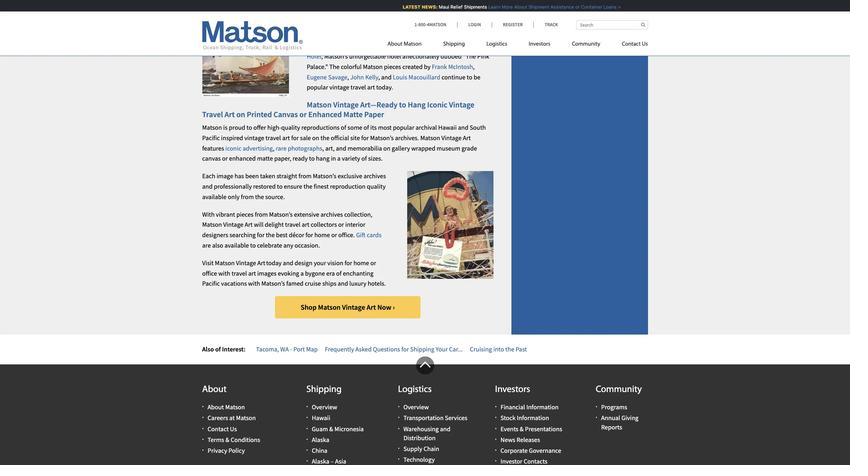 Task type: vqa. For each thing, say whether or not it's contained in the screenshot.
middle Matsonia
no



Task type: describe. For each thing, give the bounding box(es) containing it.
1 horizontal spatial terms & conditions link
[[526, 10, 579, 18]]

of up official
[[341, 123, 347, 132]]

matson inside 'top menu' navigation
[[404, 41, 422, 47]]

for up occasion.
[[306, 231, 313, 239]]

matson down travel
[[202, 123, 222, 132]]

hawaii inside matson is proud to offer high-quality reproductions of some of its most popular archival hawaii and south pacific inspired vintage travel art for sale on the official site for matson's archives. matson vintage art features
[[439, 123, 457, 132]]

, up be
[[473, 63, 475, 71]]

also inside ". matson also commissioned celebrated artists to design memorable keepsake for the voyages, as well as meals at"
[[446, 21, 457, 29]]

inspired
[[221, 134, 243, 142]]

matte
[[344, 109, 363, 119]]

photographs
[[288, 144, 323, 152]]

guam
[[312, 425, 328, 433]]

john kelly link
[[351, 73, 379, 81]]

celebrate
[[257, 241, 282, 250]]

rare photographs link
[[276, 144, 323, 152]]

0 horizontal spatial contact us
[[526, 37, 555, 45]]

tacoma, wa - port map
[[256, 345, 318, 354]]

about matson
[[388, 41, 422, 47]]

community inside 'top menu' navigation
[[572, 41, 601, 47]]

conditions inside about matson careers at matson contact us terms & conditions privacy policy
[[231, 436, 260, 444]]

the down the restored
[[255, 193, 264, 201]]

art inside matson is proud to offer high-quality reproductions of some of its most popular archival hawaii and south pacific inspired vintage travel art for sale on the official site for matson's archives. matson vintage art features
[[463, 134, 471, 142]]

1-800-4matson
[[415, 22, 447, 28]]

grade
[[462, 144, 477, 152]]

available inside gift cards are also available to celebrate any occasion.
[[225, 241, 249, 250]]

supply
[[404, 445, 423, 453]]

john
[[351, 73, 364, 81]]

visit
[[202, 259, 214, 267]]

is
[[223, 123, 228, 132]]

1 vertical spatial information
[[517, 414, 550, 423]]

at inside ". matson also commissioned celebrated artists to design memorable keepsake for the voyages, as well as meals at"
[[431, 42, 436, 50]]

800-
[[419, 22, 427, 28]]

in
[[331, 154, 336, 163]]

logistics link
[[476, 38, 518, 53]]

louis
[[393, 73, 408, 81]]

container
[[577, 4, 599, 10]]

the left the finest
[[304, 182, 313, 191]]

backtop image
[[416, 357, 434, 375]]

conditions inside section
[[549, 10, 579, 18]]

1 vertical spatial from
[[241, 193, 254, 201]]

and inside overview transportation services warehousing and distribution supply chain technology
[[440, 425, 451, 433]]

from inside with vibrant pieces from matson's extensive archives collection, matson vintage art will delight travel art collectors or interior designers searching for the best décor for home or office.
[[255, 210, 268, 219]]

privacy inside about matson careers at matson contact us terms & conditions privacy policy
[[208, 447, 227, 455]]

popular inside continue to be popular vintage travel art today.
[[307, 83, 328, 92]]

transportation
[[404, 414, 444, 423]]

gallery
[[392, 144, 410, 152]]

policy inside section
[[547, 23, 563, 32]]

vibrant
[[216, 210, 235, 219]]

events
[[501, 425, 519, 433]]

for down will
[[257, 231, 265, 239]]

image
[[217, 172, 233, 180]]

1 horizontal spatial contact
[[526, 37, 547, 45]]

0 horizontal spatial with
[[219, 269, 230, 278]]

0 horizontal spatial contact us link
[[208, 425, 237, 433]]

continue to be popular vintage travel art today.
[[307, 73, 481, 92]]

& inside about matson careers at matson contact us terms & conditions privacy policy
[[226, 436, 230, 444]]

us inside about matson careers at matson contact us terms & conditions privacy policy
[[230, 425, 237, 433]]

or inside visit matson vintage art today and design your vision for home or office with travel art images evoking a bygone era of enchanting pacific vacations with matson's famed cruise ships and luxury hotels.
[[371, 259, 376, 267]]

hang
[[408, 100, 426, 110]]

about for about
[[202, 385, 227, 395]]

vintage right iconic
[[449, 100, 475, 110]]

vintage inside continue to be popular vintage travel art today.
[[330, 83, 350, 92]]

mcintosh
[[449, 63, 473, 71]]

interior
[[346, 221, 366, 229]]

available inside "each image has been taken straight from matson's exclusive archives and professionally restored to ensure the finest reproduction quality available only from the source."
[[202, 193, 227, 201]]

for inside visit matson vintage art today and design your vision for home or office with travel art images evoking a bygone era of enchanting pacific vacations with matson's famed cruise ships and luxury hotels.
[[345, 259, 353, 267]]

shipping inside footer
[[307, 385, 342, 395]]

privacy policy
[[526, 23, 563, 32]]

are
[[202, 241, 211, 250]]

contact us inside 'top menu' navigation
[[622, 41, 648, 47]]

best
[[276, 231, 288, 239]]

also inside gift cards are also available to celebrate any occasion.
[[212, 241, 223, 250]]

and inside matson is proud to offer high-quality reproductions of some of its most popular archival hawaii and south pacific inspired vintage travel art for sale on the official site for matson's archives. matson vintage art features
[[458, 123, 469, 132]]

art inside "link"
[[367, 303, 376, 312]]

travel inside matson is proud to offer high-quality reproductions of some of its most popular archival hawaii and south pacific inspired vintage travel art for sale on the official site for matson's archives. matson vintage art features
[[266, 134, 281, 142]]

images
[[257, 269, 277, 278]]

for right questions at the left bottom
[[402, 345, 409, 354]]

about for about matson careers at matson contact us terms & conditions privacy policy
[[208, 403, 224, 412]]

on inside , art, and memorabilia on gallery wrapped museum grade canvas or enhanced matte paper, ready to hang in a variety of sizes.
[[384, 144, 391, 152]]

matson right careers
[[236, 414, 256, 423]]

wrapped
[[412, 144, 436, 152]]

shipping inside 'top menu' navigation
[[444, 41, 465, 47]]

, left john
[[348, 73, 349, 81]]

contact inside 'top menu' navigation
[[622, 41, 641, 47]]

south
[[470, 123, 486, 132]]

of inside visit matson vintage art today and design your vision for home or office with travel art images evoking a bygone era of enchanting pacific vacations with matson's famed cruise ships and luxury hotels.
[[336, 269, 342, 278]]

corporate
[[501, 447, 528, 455]]

with
[[202, 210, 215, 219]]

register link
[[492, 22, 534, 28]]

asked
[[356, 345, 372, 354]]

anton
[[387, 21, 403, 29]]

services
[[445, 414, 468, 423]]

louis macouillard link
[[393, 73, 441, 81]]

into
[[494, 345, 505, 354]]

the inside matson is proud to offer high-quality reproductions of some of its most popular archival hawaii and south pacific inspired vintage travel art for sale on the official site for matson's archives. matson vintage art features
[[321, 134, 330, 142]]

pieces inside with vibrant pieces from matson's extensive archives collection, matson vintage art will delight travel art collectors or interior designers searching for the best décor for home or office.
[[237, 210, 254, 219]]

restored
[[253, 182, 276, 191]]

archives inside with vibrant pieces from matson's extensive archives collection, matson vintage art will delight travel art collectors or interior designers searching for the best décor for home or office.
[[321, 210, 343, 219]]

to inside continue to be popular vintage travel art today.
[[467, 73, 473, 81]]

sizes.
[[368, 154, 383, 163]]

>
[[614, 4, 617, 10]]

latest news: maui relief shipments learn more about shipment assistance or container loans >
[[399, 4, 617, 10]]

0 vertical spatial information
[[527, 403, 559, 412]]

to inside , art, and memorabilia on gallery wrapped museum grade canvas or enhanced matte paper, ready to hang in a variety of sizes.
[[309, 154, 315, 163]]

occasion.
[[295, 241, 320, 250]]

questions
[[373, 345, 400, 354]]

and right the ships
[[338, 280, 348, 288]]

pink
[[478, 52, 490, 60]]

overview for transportation
[[404, 403, 429, 412]]

matson's inside , matson's unforgettable hotel affectionately dubbed "the pink palace." the colorful matson pieces created by
[[325, 52, 348, 60]]

1 horizontal spatial us
[[549, 37, 555, 45]]

iconic
[[226, 144, 242, 152]]

hotels.
[[368, 280, 386, 288]]

careers
[[208, 414, 228, 423]]

, art, and memorabilia on gallery wrapped museum grade canvas or enhanced matte paper, ready to hang in a variety of sizes.
[[202, 144, 477, 163]]

and inside frank mcintosh , eugene savage , john kelly , and louis macouillard
[[382, 73, 392, 81]]

, inside , matson's unforgettable hotel affectionately dubbed "the pink palace." the colorful matson pieces created by
[[322, 52, 323, 60]]

kelly
[[366, 73, 379, 81]]

vintage inside shop matson vintage art now › "link"
[[342, 303, 366, 312]]

travel inside visit matson vintage art today and design your vision for home or office with travel art images evoking a bygone era of enchanting pacific vacations with matson's famed cruise ships and luxury hotels.
[[232, 269, 247, 278]]

matson down archival
[[421, 134, 441, 142]]

also
[[202, 345, 214, 354]]

art inside visit matson vintage art today and design your vision for home or office with travel art images evoking a bygone era of enchanting pacific vacations with matson's famed cruise ships and luxury hotels.
[[248, 269, 256, 278]]

or left office.
[[332, 231, 337, 239]]

cards
[[367, 231, 382, 239]]

and inside "each image has been taken straight from matson's exclusive archives and professionally restored to ensure the finest reproduction quality available only from the source."
[[202, 182, 213, 191]]

warehousing
[[404, 425, 439, 433]]

vintage inside matson is proud to offer high-quality reproductions of some of its most popular archival hawaii and south pacific inspired vintage travel art for sale on the official site for matson's archives. matson vintage art features
[[245, 134, 264, 142]]

.
[[422, 21, 424, 29]]

home inside with vibrant pieces from matson's extensive archives collection, matson vintage art will delight travel art collectors or interior designers searching for the best décor for home or office.
[[315, 231, 330, 239]]

, left the rare
[[273, 144, 275, 152]]

privacy policy link inside section
[[526, 23, 563, 32]]

features
[[202, 144, 224, 152]]

. matson also commissioned celebrated artists to design memorable keepsake for the voyages, as well as meals at
[[307, 21, 480, 50]]

news releases link
[[501, 436, 541, 444]]

straight
[[277, 172, 298, 180]]

home inside visit matson vintage art today and design your vision for home or office with travel art images evoking a bygone era of enchanting pacific vacations with matson's famed cruise ships and luxury hotels.
[[354, 259, 369, 267]]

contact inside about matson careers at matson contact us terms & conditions privacy policy
[[208, 425, 229, 433]]

login link
[[458, 22, 492, 28]]

matson inside matson vintage art—ready to hang iconic vintage travel art on printed canvas or enhanced matte paper
[[307, 100, 332, 110]]

travel inside with vibrant pieces from matson's extensive archives collection, matson vintage art will delight travel art collectors or interior designers searching for the best décor for home or office.
[[285, 221, 301, 229]]

searching
[[230, 231, 256, 239]]

on inside matson vintage art—ready to hang iconic vintage travel art on printed canvas or enhanced matte paper
[[237, 109, 245, 119]]

pacific inside visit matson vintage art today and design your vision for home or office with travel art images evoking a bygone era of enchanting pacific vacations with matson's famed cruise ships and luxury hotels.
[[202, 280, 220, 288]]

policy inside about matson careers at matson contact us terms & conditions privacy policy
[[229, 447, 245, 455]]

the inside the royal hawaiian hotel
[[438, 42, 448, 50]]

top menu navigation
[[388, 38, 648, 53]]

cruising into the past
[[470, 345, 527, 354]]

archival
[[416, 123, 437, 132]]

lurline cruise ship greeted by outriggers is part of the matson vintage art collection. image
[[202, 0, 289, 97]]

1 as from the left
[[387, 42, 392, 50]]

frequently asked questions for shipping your car... link
[[325, 345, 463, 354]]

warehousing and distribution link
[[404, 425, 451, 442]]

frank mcintosh link
[[432, 63, 473, 71]]

iconic advertising link
[[226, 144, 273, 152]]

search image
[[642, 22, 646, 27]]

on inside matson is proud to offer high-quality reproductions of some of its most popular archival hawaii and south pacific inspired vintage travel art for sale on the official site for matson's archives. matson vintage art features
[[312, 134, 320, 142]]

overview for hawaii
[[312, 403, 338, 412]]

paper
[[365, 109, 384, 119]]

the right 'into'
[[506, 345, 515, 354]]

matson inside , matson's unforgettable hotel affectionately dubbed "the pink palace." the colorful matson pieces created by
[[363, 63, 383, 71]]

variety
[[342, 154, 360, 163]]

art inside matson vintage art—ready to hang iconic vintage travel art on printed canvas or enhanced matte paper
[[225, 109, 235, 119]]

or inside , art, and memorabilia on gallery wrapped museum grade canvas or enhanced matte paper, ready to hang in a variety of sizes.
[[222, 154, 228, 163]]

vintage up some
[[333, 100, 359, 110]]

art inside continue to be popular vintage travel art today.
[[368, 83, 375, 92]]

hawaii inside overview hawaii guam & micronesia alaska china
[[312, 414, 331, 423]]

maui
[[435, 4, 445, 10]]

for right 'site'
[[362, 134, 369, 142]]

to inside matson vintage art—ready to hang iconic vintage travel art on printed canvas or enhanced matte paper
[[399, 100, 407, 110]]



Task type: locate. For each thing, give the bounding box(es) containing it.
contact
[[526, 37, 547, 45], [622, 41, 641, 47], [208, 425, 229, 433]]

professionally
[[214, 182, 252, 191]]

0 horizontal spatial on
[[237, 109, 245, 119]]

contact us link down careers
[[208, 425, 237, 433]]

matson's inside matson is proud to offer high-quality reproductions of some of its most popular archival hawaii and south pacific inspired vintage travel art for sale on the official site for matson's archives. matson vintage art features
[[370, 134, 394, 142]]

1 horizontal spatial on
[[312, 134, 320, 142]]

0 vertical spatial investors
[[529, 41, 551, 47]]

0 vertical spatial terms & conditions link
[[526, 10, 579, 18]]

news:
[[418, 4, 434, 10]]

0 vertical spatial on
[[237, 109, 245, 119]]

the down "reproductions"
[[321, 134, 330, 142]]

to inside gift cards are also available to celebrate any occasion.
[[250, 241, 256, 250]]

site
[[351, 134, 360, 142]]

artists
[[378, 31, 395, 40]]

and up evoking
[[283, 259, 294, 267]]

policy down terms & conditions
[[547, 23, 563, 32]]

blue matson logo with ocean, shipping, truck, rail and logistics written beneath it. image
[[202, 21, 303, 51]]

map
[[306, 345, 318, 354]]

available down searching
[[225, 241, 249, 250]]

to left offer
[[247, 123, 252, 132]]

for left the sale
[[291, 134, 299, 142]]

matson's up the colorful
[[325, 52, 348, 60]]

at inside about matson careers at matson contact us terms & conditions privacy policy
[[230, 414, 235, 423]]

assistance
[[547, 4, 570, 10]]

anton bruehl
[[387, 21, 422, 29]]

shop matson vintage art now › link
[[275, 297, 421, 319]]

matson inside "link"
[[318, 303, 341, 312]]

matson's
[[325, 52, 348, 60], [370, 134, 394, 142], [313, 172, 337, 180], [269, 210, 293, 219], [262, 280, 285, 288]]

1 vertical spatial quality
[[367, 182, 386, 191]]

us inside 'top menu' navigation
[[643, 41, 648, 47]]

1 vertical spatial hawaii
[[312, 414, 331, 423]]

only
[[228, 193, 240, 201]]

matson's up the finest
[[313, 172, 337, 180]]

1 vertical spatial conditions
[[231, 436, 260, 444]]

1 vertical spatial pacific
[[202, 280, 220, 288]]

available
[[202, 193, 227, 201], [225, 241, 249, 250]]

0 horizontal spatial vintage
[[245, 134, 264, 142]]

2 horizontal spatial contact
[[622, 41, 641, 47]]

0 horizontal spatial popular
[[307, 83, 328, 92]]

gift cards link
[[356, 231, 382, 239]]

& inside section
[[544, 10, 548, 18]]

celebrated
[[348, 31, 377, 40]]

investors down privacy policy
[[529, 41, 551, 47]]

of inside , art, and memorabilia on gallery wrapped museum grade canvas or enhanced matte paper, ready to hang in a variety of sizes.
[[362, 154, 367, 163]]

0 horizontal spatial home
[[315, 231, 330, 239]]

0 horizontal spatial about matson link
[[208, 403, 245, 412]]

shipping up backtop image
[[411, 345, 435, 354]]

vintage up museum
[[442, 134, 462, 142]]

0 horizontal spatial privacy policy link
[[208, 447, 245, 455]]

investors
[[529, 41, 551, 47], [496, 385, 531, 395]]

shipment
[[525, 4, 546, 10]]

matson's inside "each image has been taken straight from matson's exclusive archives and professionally restored to ensure the finest reproduction quality available only from the source."
[[313, 172, 337, 180]]

0 horizontal spatial privacy
[[208, 447, 227, 455]]

the inside , matson's unforgettable hotel affectionately dubbed "the pink palace." the colorful matson pieces created by
[[330, 63, 340, 71]]

logistics inside footer
[[398, 385, 432, 395]]

transportation services link
[[404, 414, 468, 423]]

vintage inside visit matson vintage art today and design your vision for home or office with travel art images evoking a bygone era of enchanting pacific vacations with matson's famed cruise ships and luxury hotels.
[[236, 259, 256, 267]]

matson up 'careers at matson' link
[[225, 403, 245, 412]]

track
[[545, 22, 559, 28]]

, inside , art, and memorabilia on gallery wrapped museum grade canvas or enhanced matte paper, ready to hang in a variety of sizes.
[[323, 144, 324, 152]]

the up savage
[[330, 63, 340, 71]]

art left will
[[245, 221, 253, 229]]

to inside ". matson also commissioned celebrated artists to design memorable keepsake for the voyages, as well as meals at"
[[396, 31, 401, 40]]

2 horizontal spatial on
[[384, 144, 391, 152]]

or left container
[[572, 4, 576, 10]]

0 vertical spatial hawaii
[[439, 123, 457, 132]]

1 pacific from the top
[[202, 134, 220, 142]]

art today
[[258, 259, 282, 267]]

contact us down privacy policy
[[526, 37, 555, 45]]

0 horizontal spatial hawaii
[[312, 414, 331, 423]]

0 vertical spatial at
[[431, 42, 436, 50]]

travel up vacations at the bottom of the page
[[232, 269, 247, 278]]

1 horizontal spatial logistics
[[487, 41, 508, 47]]

alaska link
[[312, 436, 330, 444]]

shipments
[[460, 4, 483, 10]]

0 vertical spatial a
[[338, 154, 341, 163]]

popular up archives.
[[393, 123, 415, 132]]

with
[[219, 269, 230, 278], [248, 280, 260, 288]]

popular down eugene
[[307, 83, 328, 92]]

corporate governance link
[[501, 447, 562, 455]]

of
[[341, 123, 347, 132], [364, 123, 369, 132], [362, 154, 367, 163], [336, 269, 342, 278], [215, 345, 221, 354]]

1 horizontal spatial terms
[[526, 10, 543, 18]]

advertising
[[243, 144, 273, 152]]

1 horizontal spatial conditions
[[549, 10, 579, 18]]

privacy policy link down terms & conditions
[[526, 23, 563, 32]]

a up the famed
[[301, 269, 304, 278]]

section containing terms & conditions
[[503, 0, 657, 335]]

1 horizontal spatial at
[[431, 42, 436, 50]]

0 vertical spatial privacy
[[526, 23, 546, 32]]

gift cards are also available to celebrate any occasion.
[[202, 231, 382, 250]]

frequently
[[325, 345, 354, 354]]

for inside ". matson also commissioned celebrated artists to design memorable keepsake for the voyages, as well as meals at"
[[343, 42, 350, 50]]

and down transportation services link
[[440, 425, 451, 433]]

travel up iconic advertising , rare photographs on the left of the page
[[266, 134, 281, 142]]

about matson link for 'careers at matson' link
[[208, 403, 245, 412]]

for right vision
[[345, 259, 353, 267]]

us down 'search' icon
[[643, 41, 648, 47]]

1 vertical spatial shipping
[[411, 345, 435, 354]]

now
[[378, 303, 392, 312]]

1 overview from the left
[[312, 403, 338, 412]]

luxury
[[350, 280, 367, 288]]

about inside 'top menu' navigation
[[388, 41, 403, 47]]

1 vertical spatial with
[[248, 280, 260, 288]]

vintage down vibrant at left top
[[223, 221, 244, 229]]

matson's inside visit matson vintage art today and design your vision for home or office with travel art images evoking a bygone era of enchanting pacific vacations with matson's famed cruise ships and luxury hotels.
[[262, 280, 285, 288]]

contact us
[[526, 37, 555, 45], [622, 41, 648, 47]]

0 horizontal spatial pieces
[[237, 210, 254, 219]]

or up enchanting
[[371, 259, 376, 267]]

travel
[[351, 83, 366, 92], [266, 134, 281, 142], [285, 221, 301, 229], [232, 269, 247, 278]]

terms & conditions
[[526, 10, 579, 18]]

terms & conditions link
[[526, 10, 579, 18], [208, 436, 260, 444]]

the up celebrate
[[266, 231, 275, 239]]

of down memorabilia
[[362, 154, 367, 163]]

the inside with vibrant pieces from matson's extensive archives collection, matson vintage art will delight travel art collectors or interior designers searching for the best décor for home or office.
[[266, 231, 275, 239]]

be
[[474, 73, 481, 81]]

"the
[[463, 52, 476, 60]]

anton bruehl link
[[387, 21, 422, 29]]

a inside , art, and memorabilia on gallery wrapped museum grade canvas or enhanced matte paper, ready to hang in a variety of sizes.
[[338, 154, 341, 163]]

programs link
[[602, 403, 628, 412]]

vintage left art today
[[236, 259, 256, 267]]

logistics
[[487, 41, 508, 47], [398, 385, 432, 395]]

vacations
[[221, 280, 247, 288]]

0 horizontal spatial quality
[[281, 123, 300, 132]]

travel down john
[[351, 83, 366, 92]]

with down images
[[248, 280, 260, 288]]

quality inside matson is proud to offer high-quality reproductions of some of its most popular archival hawaii and south pacific inspired vintage travel art for sale on the official site for matson's archives. matson vintage art features
[[281, 123, 300, 132]]

created
[[403, 63, 423, 71]]

source.
[[266, 193, 285, 201]]

1-
[[415, 22, 419, 28]]

1 overview link from the left
[[312, 403, 338, 412]]

1 vertical spatial investors
[[496, 385, 531, 395]]

sale
[[300, 134, 311, 142]]

1 vertical spatial logistics
[[398, 385, 432, 395]]

0 vertical spatial vintage
[[330, 83, 350, 92]]

2 horizontal spatial contact us link
[[612, 38, 648, 53]]

art up is
[[225, 109, 235, 119]]

0 vertical spatial available
[[202, 193, 227, 201]]

1 horizontal spatial privacy policy link
[[526, 23, 563, 32]]

palace."
[[307, 63, 328, 71]]

1 vertical spatial pieces
[[237, 210, 254, 219]]

0 horizontal spatial a
[[301, 269, 304, 278]]

0 vertical spatial logistics
[[487, 41, 508, 47]]

popular inside matson is proud to offer high-quality reproductions of some of its most popular archival hawaii and south pacific inspired vintage travel art for sale on the official site for matson's archives. matson vintage art features
[[393, 123, 415, 132]]

contact down search search field
[[622, 41, 641, 47]]

Search search field
[[577, 20, 648, 30]]

0 horizontal spatial design
[[295, 259, 313, 267]]

the inside ". matson also commissioned celebrated artists to design memorable keepsake for the voyages, as well as meals at"
[[352, 42, 361, 50]]

1 horizontal spatial overview link
[[404, 403, 429, 412]]

overview link up hawaii link
[[312, 403, 338, 412]]

section
[[503, 0, 657, 335]]

overview link for shipping
[[312, 403, 338, 412]]

art up grade
[[463, 134, 471, 142]]

from right only
[[241, 193, 254, 201]]

of right also
[[215, 345, 221, 354]]

pieces inside , matson's unforgettable hotel affectionately dubbed "the pink palace." the colorful matson pieces created by
[[384, 63, 401, 71]]

reproductions
[[302, 123, 340, 132]]

1 vertical spatial on
[[312, 134, 320, 142]]

1 vertical spatial vintage
[[245, 134, 264, 142]]

0 horizontal spatial conditions
[[231, 436, 260, 444]]

0 horizontal spatial as
[[387, 42, 392, 50]]

information
[[527, 403, 559, 412], [517, 414, 550, 423]]

1 vertical spatial at
[[230, 414, 235, 423]]

0 horizontal spatial at
[[230, 414, 235, 423]]

1 horizontal spatial a
[[338, 154, 341, 163]]

or down iconic
[[222, 154, 228, 163]]

china
[[312, 447, 328, 455]]

None search field
[[577, 20, 648, 30]]

art inside matson is proud to offer high-quality reproductions of some of its most popular archival hawaii and south pacific inspired vintage travel art for sale on the official site for matson's archives. matson vintage art features
[[282, 134, 290, 142]]

also up memorable at top
[[446, 21, 457, 29]]

1 vertical spatial available
[[225, 241, 249, 250]]

design inside ". matson also commissioned celebrated artists to design memorable keepsake for the voyages, as well as meals at"
[[403, 31, 421, 40]]

1 horizontal spatial home
[[354, 259, 369, 267]]

matson's up 'delight'
[[269, 210, 293, 219]]

on right the sale
[[312, 134, 320, 142]]

privacy inside section
[[526, 23, 546, 32]]

0 vertical spatial pacific
[[202, 134, 220, 142]]

about matson link for shipping link
[[388, 38, 433, 53]]

with vibrant pieces from matson's extensive archives collection, matson vintage art will delight travel art collectors or interior designers searching for the best décor for home or office.
[[202, 210, 373, 239]]

ready
[[293, 154, 308, 163]]

relief
[[447, 4, 459, 10]]

1 horizontal spatial quality
[[367, 182, 386, 191]]

0 horizontal spatial terms & conditions link
[[208, 436, 260, 444]]

1 horizontal spatial about matson link
[[388, 38, 433, 53]]

releases
[[517, 436, 541, 444]]

0 vertical spatial pieces
[[384, 63, 401, 71]]

pacific inside matson is proud to offer high-quality reproductions of some of its most popular archival hawaii and south pacific inspired vintage travel art for sale on the official site for matson's archives. matson vintage art features
[[202, 134, 220, 142]]

also down designers
[[212, 241, 223, 250]]

enhanced
[[309, 109, 342, 119]]

financial information stock information events & presentations news releases corporate governance
[[501, 403, 563, 455]]

footer
[[0, 357, 851, 466]]

as right well
[[406, 42, 412, 50]]

china link
[[312, 447, 328, 455]]

1 vertical spatial about matson link
[[208, 403, 245, 412]]

has
[[235, 172, 244, 180]]

to up well
[[396, 31, 401, 40]]

overview inside overview hawaii guam & micronesia alaska china
[[312, 403, 338, 412]]

0 horizontal spatial us
[[230, 425, 237, 433]]

0 vertical spatial about matson link
[[388, 38, 433, 53]]

0 horizontal spatial logistics
[[398, 385, 432, 395]]

reproduction
[[330, 182, 366, 191]]

1 vertical spatial privacy policy link
[[208, 447, 245, 455]]

0 horizontal spatial overview
[[312, 403, 338, 412]]

0 vertical spatial archives
[[364, 172, 386, 180]]

presentations
[[525, 425, 563, 433]]

›
[[393, 303, 395, 312]]

art inside with vibrant pieces from matson's extensive archives collection, matson vintage art will delight travel art collectors or interior designers searching for the best décor for home or office.
[[302, 221, 310, 229]]

design up the bygone
[[295, 259, 313, 267]]

2 vertical spatial shipping
[[307, 385, 342, 395]]

to left the hang
[[399, 100, 407, 110]]

matson inside ". matson also commissioned celebrated artists to design memorable keepsake for the voyages, as well as meals at"
[[425, 21, 445, 29]]

1 vertical spatial also
[[212, 241, 223, 250]]

contact us link down privacy policy
[[526, 37, 555, 45]]

privacy policy link down 'careers at matson' link
[[208, 447, 245, 455]]

vintage down luxury
[[342, 303, 366, 312]]

overview link for logistics
[[404, 403, 429, 412]]

to inside matson is proud to offer high-quality reproductions of some of its most popular archival hawaii and south pacific inspired vintage travel art for sale on the official site for matson's archives. matson vintage art features
[[247, 123, 252, 132]]

distribution
[[404, 434, 436, 442]]

, up today.
[[379, 73, 380, 81]]

0 vertical spatial shipping
[[444, 41, 465, 47]]

overview link up transportation
[[404, 403, 429, 412]]

vision
[[328, 259, 344, 267]]

matson up kelly on the left top of page
[[363, 63, 383, 71]]

at right careers
[[230, 414, 235, 423]]

2 overview from the left
[[404, 403, 429, 412]]

with up vacations at the bottom of the page
[[219, 269, 230, 278]]

of left its
[[364, 123, 369, 132]]

investors inside 'top menu' navigation
[[529, 41, 551, 47]]

office.
[[339, 231, 355, 239]]

matson's down most
[[370, 134, 394, 142]]

community up programs link
[[596, 385, 643, 395]]

a inside visit matson vintage art today and design your vision for home or office with travel art images evoking a bygone era of enchanting pacific vacations with matson's famed cruise ships and luxury hotels.
[[301, 269, 304, 278]]

also of interest:
[[202, 345, 246, 354]]

1 horizontal spatial shipping
[[411, 345, 435, 354]]

1 vertical spatial the
[[330, 63, 340, 71]]

1 vertical spatial home
[[354, 259, 369, 267]]

the
[[438, 42, 448, 50], [330, 63, 340, 71]]

alaska
[[312, 436, 330, 444]]

vintage up advertising
[[245, 134, 264, 142]]

matson up designers
[[202, 221, 222, 229]]

terms down careers
[[208, 436, 224, 444]]

art left images
[[248, 269, 256, 278]]

& down 'careers at matson' link
[[226, 436, 230, 444]]

terms inside about matson careers at matson contact us terms & conditions privacy policy
[[208, 436, 224, 444]]

savage
[[328, 73, 348, 81]]

cruise
[[305, 280, 321, 288]]

, up palace."
[[322, 52, 323, 60]]

visit matson vintage art today and design your vision for home or office with travel art images evoking a bygone era of enchanting pacific vacations with matson's famed cruise ships and luxury hotels.
[[202, 259, 386, 288]]

footer containing about
[[0, 357, 851, 466]]

art up the rare
[[282, 134, 290, 142]]

matson up "reproductions"
[[307, 100, 332, 110]]

to inside "each image has been taken straight from matson's exclusive archives and professionally restored to ensure the finest reproduction quality available only from the source."
[[277, 182, 283, 191]]

0 horizontal spatial policy
[[229, 447, 245, 455]]

or right 'canvas'
[[300, 109, 307, 119]]

matson inside visit matson vintage art today and design your vision for home or office with travel art images evoking a bygone era of enchanting pacific vacations with matson's famed cruise ships and luxury hotels.
[[215, 259, 235, 267]]

and up today.
[[382, 73, 392, 81]]

design down bruehl
[[403, 31, 421, 40]]

1 vertical spatial archives
[[321, 210, 343, 219]]

terms inside section
[[526, 10, 543, 18]]

0 horizontal spatial contact
[[208, 425, 229, 433]]

0 horizontal spatial also
[[212, 241, 223, 250]]

or inside matson vintage art—ready to hang iconic vintage travel art on printed canvas or enhanced matte paper
[[300, 109, 307, 119]]

conditions down 'careers at matson' link
[[231, 436, 260, 444]]

quality inside "each image has been taken straight from matson's exclusive archives and professionally restored to ensure the finest reproduction quality available only from the source."
[[367, 182, 386, 191]]

us
[[549, 37, 555, 45], [643, 41, 648, 47], [230, 425, 237, 433]]

as
[[387, 42, 392, 50], [406, 42, 412, 50]]

of right era
[[336, 269, 342, 278]]

archives inside "each image has been taken straight from matson's exclusive archives and professionally restored to ensure the finest reproduction quality available only from the source."
[[364, 172, 386, 180]]

or up office.
[[339, 221, 344, 229]]

a right in
[[338, 154, 341, 163]]

0 horizontal spatial overview link
[[312, 403, 338, 412]]

community down search search field
[[572, 41, 601, 47]]

and inside , art, and memorabilia on gallery wrapped museum grade canvas or enhanced matte paper, ready to hang in a variety of sizes.
[[336, 144, 347, 152]]

from up 'ensure'
[[299, 172, 312, 180]]

matson inside with vibrant pieces from matson's extensive archives collection, matson vintage art will delight travel art collectors or interior designers searching for the best décor for home or office.
[[202, 221, 222, 229]]

& inside overview hawaii guam & micronesia alaska china
[[330, 425, 334, 433]]

art inside with vibrant pieces from matson's extensive archives collection, matson vintage art will delight travel art collectors or interior designers searching for the best décor for home or office.
[[245, 221, 253, 229]]

from up will
[[255, 210, 268, 219]]

matson vintage art—ready to hang iconic vintage travel art on printed canvas or enhanced matte paper
[[202, 100, 475, 119]]

2 as from the left
[[406, 42, 412, 50]]

investors inside footer
[[496, 385, 531, 395]]

cruising
[[470, 345, 493, 354]]

overview up hawaii link
[[312, 403, 338, 412]]

2 pacific from the top
[[202, 280, 220, 288]]

1 horizontal spatial privacy
[[526, 23, 546, 32]]

some
[[348, 123, 363, 132]]

us down privacy policy
[[549, 37, 555, 45]]

1 vertical spatial community
[[596, 385, 643, 395]]

information up events & presentations link
[[517, 414, 550, 423]]

& inside financial information stock information events & presentations news releases corporate governance
[[520, 425, 524, 433]]

shipping up hawaii link
[[307, 385, 342, 395]]

about matson careers at matson contact us terms & conditions privacy policy
[[208, 403, 260, 455]]

1 horizontal spatial also
[[446, 21, 457, 29]]

design
[[403, 31, 421, 40], [295, 259, 313, 267]]

about inside about matson careers at matson contact us terms & conditions privacy policy
[[208, 403, 224, 412]]

2 overview link from the left
[[404, 403, 429, 412]]

frank
[[432, 63, 447, 71]]

a female passenger tosses a lei overboard a matson lines ship in an advertisement available from the matson vintage art collection. image
[[407, 171, 494, 279]]

memorabilia
[[348, 144, 382, 152]]

shipping up the dubbed in the right top of the page
[[444, 41, 465, 47]]

careers at matson link
[[208, 414, 256, 423]]

about for about matson
[[388, 41, 403, 47]]

2 horizontal spatial from
[[299, 172, 312, 180]]

2 horizontal spatial shipping
[[444, 41, 465, 47]]

0 vertical spatial with
[[219, 269, 230, 278]]

vintage inside matson is proud to offer high-quality reproductions of some of its most popular archival hawaii and south pacific inspired vintage travel art for sale on the official site for matson's archives. matson vintage art features
[[442, 134, 462, 142]]

&
[[544, 10, 548, 18], [330, 425, 334, 433], [520, 425, 524, 433], [226, 436, 230, 444]]

design inside visit matson vintage art today and design your vision for home or office with travel art images evoking a bygone era of enchanting pacific vacations with matson's famed cruise ships and luxury hotels.
[[295, 259, 313, 267]]

1 horizontal spatial with
[[248, 280, 260, 288]]

0 vertical spatial terms
[[526, 10, 543, 18]]

us down 'careers at matson' link
[[230, 425, 237, 433]]

0 horizontal spatial from
[[241, 193, 254, 201]]

art
[[225, 109, 235, 119], [463, 134, 471, 142], [245, 221, 253, 229], [367, 303, 376, 312]]

2 vertical spatial on
[[384, 144, 391, 152]]

overview transportation services warehousing and distribution supply chain technology
[[404, 403, 468, 464]]

1 vertical spatial terms & conditions link
[[208, 436, 260, 444]]

& right guam
[[330, 425, 334, 433]]

paper,
[[274, 154, 292, 163]]

offer
[[254, 123, 266, 132]]

0 vertical spatial quality
[[281, 123, 300, 132]]

1 horizontal spatial the
[[438, 42, 448, 50]]

and left south
[[458, 123, 469, 132]]

to
[[396, 31, 401, 40], [467, 73, 473, 81], [399, 100, 407, 110], [247, 123, 252, 132], [309, 154, 315, 163], [277, 182, 283, 191], [250, 241, 256, 250]]

1 horizontal spatial popular
[[393, 123, 415, 132]]

learn more about shipment assistance or container loans > link
[[485, 4, 617, 10]]

0 vertical spatial also
[[446, 21, 457, 29]]

interest:
[[222, 345, 246, 354]]

1 horizontal spatial from
[[255, 210, 268, 219]]

0 vertical spatial privacy policy link
[[526, 23, 563, 32]]

1 horizontal spatial contact us link
[[526, 37, 555, 45]]

1 vertical spatial terms
[[208, 436, 224, 444]]

hawaii up guam
[[312, 414, 331, 423]]

affectionately
[[403, 52, 440, 60]]

travel inside continue to be popular vintage travel art today.
[[351, 83, 366, 92]]

logistics inside 'top menu' navigation
[[487, 41, 508, 47]]

famed
[[287, 280, 304, 288]]

to left hang
[[309, 154, 315, 163]]

1 vertical spatial a
[[301, 269, 304, 278]]

travel
[[202, 109, 223, 119]]

archives up collectors
[[321, 210, 343, 219]]



